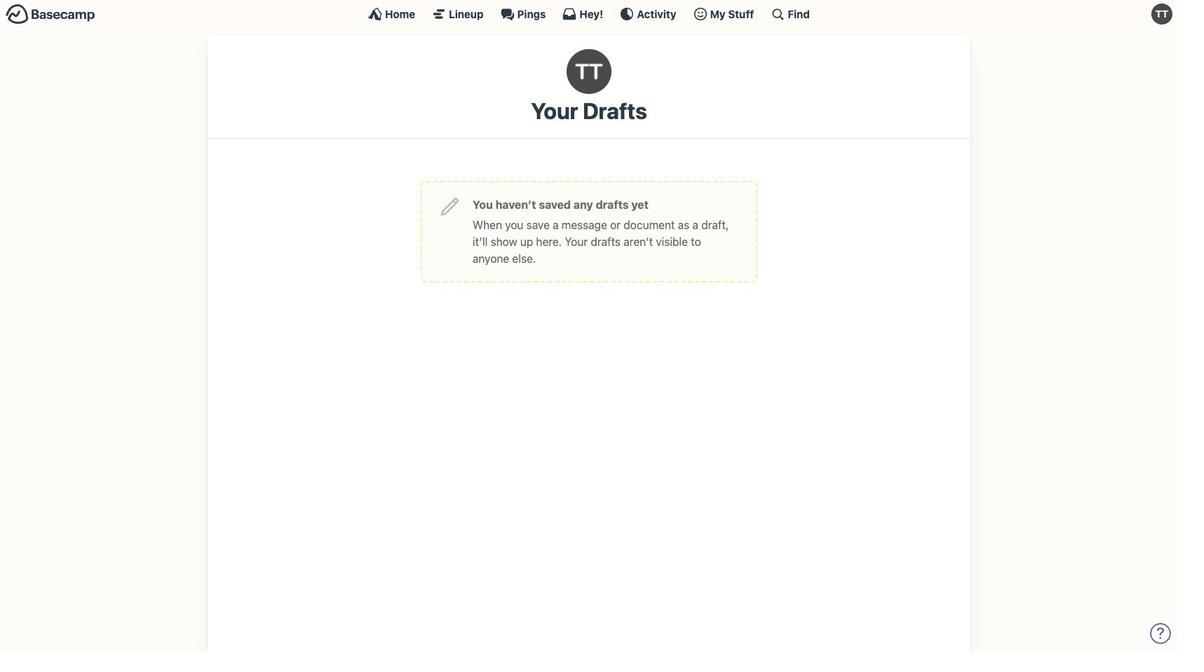 Task type: locate. For each thing, give the bounding box(es) containing it.
1 vertical spatial terry turtle image
[[567, 49, 612, 94]]

switch accounts image
[[6, 4, 95, 25]]

0 vertical spatial terry turtle image
[[1152, 4, 1173, 25]]

terry turtle image inside main element
[[1152, 4, 1173, 25]]

keyboard shortcut: ⌘ + / image
[[771, 7, 786, 21]]

1 horizontal spatial terry turtle image
[[1152, 4, 1173, 25]]

main element
[[0, 0, 1179, 27]]

terry turtle image
[[1152, 4, 1173, 25], [567, 49, 612, 94]]



Task type: describe. For each thing, give the bounding box(es) containing it.
0 horizontal spatial terry turtle image
[[567, 49, 612, 94]]



Task type: vqa. For each thing, say whether or not it's contained in the screenshot.
fifth Oct from left
no



